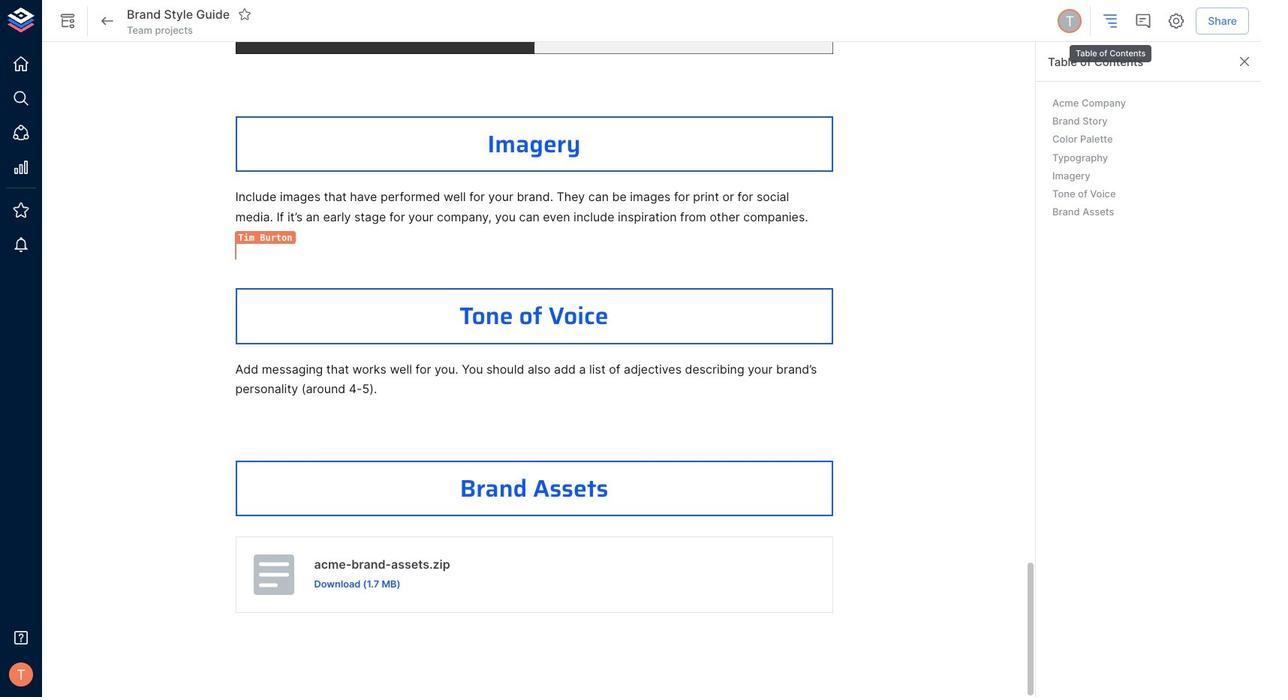 Task type: vqa. For each thing, say whether or not it's contained in the screenshot.
Ago
no



Task type: locate. For each thing, give the bounding box(es) containing it.
settings image
[[1168, 12, 1186, 30]]

favorite image
[[238, 7, 252, 21]]

show wiki image
[[59, 12, 77, 30]]

table of contents image
[[1102, 12, 1120, 30]]

tooltip
[[1068, 35, 1153, 64]]



Task type: describe. For each thing, give the bounding box(es) containing it.
go back image
[[98, 12, 116, 30]]

comments image
[[1135, 12, 1153, 30]]



